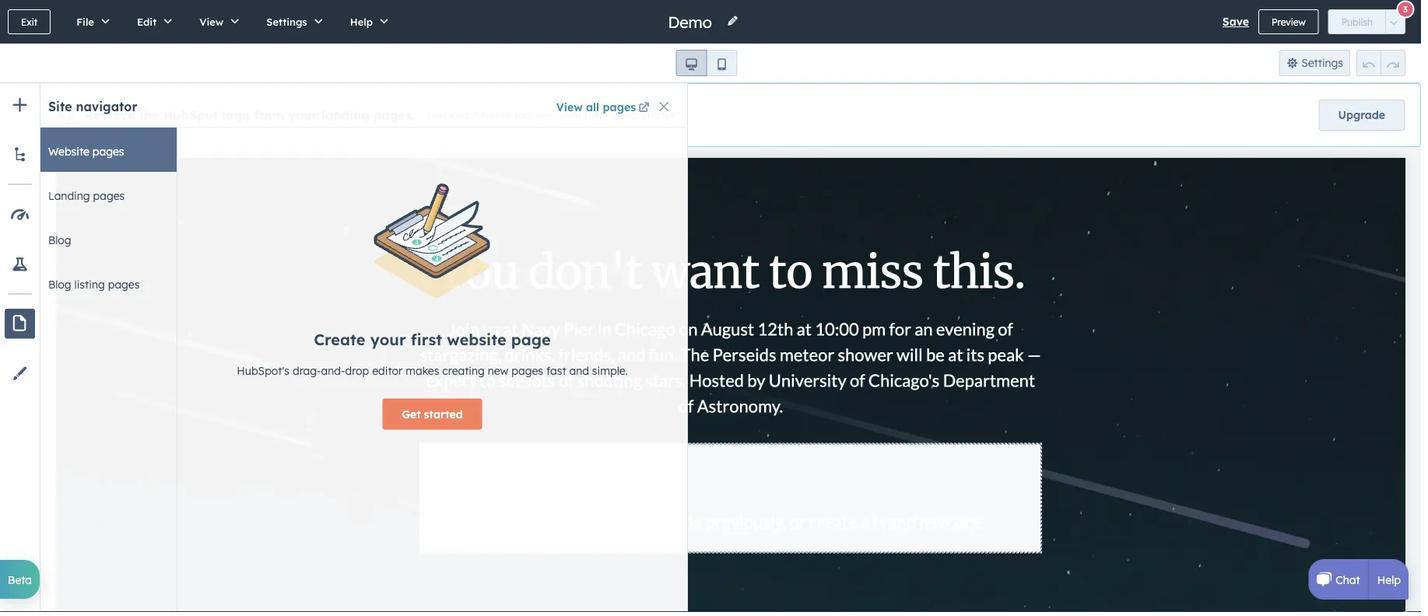 Task type: describe. For each thing, give the bounding box(es) containing it.
website pages
[[48, 145, 124, 158]]

beta button
[[0, 560, 40, 599]]

save button
[[1223, 12, 1249, 31]]

help inside button
[[350, 15, 373, 28]]

3
[[1403, 4, 1408, 15]]

view for view
[[199, 15, 224, 28]]

and
[[569, 364, 589, 378]]

remove the hubspot logo from your landing pages.
[[85, 107, 415, 123]]

get
[[402, 408, 421, 421]]

creating
[[442, 364, 485, 378]]

upgrade
[[1339, 108, 1386, 122]]

from
[[254, 107, 284, 123]]

preview
[[1272, 16, 1306, 28]]

editor
[[372, 364, 403, 378]]

upgrade link
[[1319, 100, 1405, 131]]

pages right the all
[[603, 100, 636, 114]]

unlock premium features with crm suite starter.
[[428, 108, 677, 122]]

file
[[76, 15, 94, 28]]

view all pages link
[[556, 98, 652, 117]]

drag-
[[293, 364, 321, 378]]

help button
[[334, 0, 399, 44]]

hubspot
[[163, 107, 218, 123]]

listing
[[74, 278, 105, 292]]

pages right the listing
[[108, 278, 140, 292]]

close image
[[659, 102, 669, 111]]

blog for blog
[[48, 234, 71, 247]]

preview button
[[1259, 9, 1319, 34]]

1 vertical spatial settings
[[1302, 56, 1344, 70]]

0 horizontal spatial settings button
[[250, 0, 334, 44]]

page
[[511, 330, 551, 349]]

hubspot's drag-and-drop editor makes creating new pages fast and simple.
[[237, 364, 628, 378]]

file button
[[60, 0, 121, 44]]

remove
[[85, 107, 135, 123]]

1 vertical spatial settings button
[[1279, 50, 1351, 76]]

website
[[447, 330, 506, 349]]

chat
[[1336, 573, 1360, 587]]

landing
[[322, 107, 370, 123]]

navigator
[[76, 99, 137, 114]]

logo
[[222, 107, 250, 123]]

suite
[[611, 108, 637, 122]]

site navigator
[[48, 99, 137, 114]]

website
[[48, 145, 89, 158]]

landing pages
[[48, 189, 125, 203]]

publish
[[1342, 16, 1373, 28]]

create
[[314, 330, 366, 349]]

2 group from the left
[[1357, 50, 1406, 76]]

view button
[[183, 0, 250, 44]]

get started button
[[382, 399, 482, 430]]

started
[[424, 408, 463, 421]]

your inside alert
[[370, 330, 406, 349]]

crm
[[584, 108, 608, 122]]



Task type: locate. For each thing, give the bounding box(es) containing it.
beta
[[8, 573, 32, 587]]

landing
[[48, 189, 90, 203]]

0 vertical spatial blog
[[48, 234, 71, 247]]

exit
[[21, 16, 38, 28]]

0 horizontal spatial your
[[288, 107, 318, 123]]

group
[[676, 50, 738, 76], [1357, 50, 1406, 76]]

the
[[139, 107, 159, 123]]

drop
[[345, 364, 369, 378]]

simple.
[[592, 364, 628, 378]]

makes
[[406, 364, 439, 378]]

save
[[1223, 15, 1249, 28]]

your
[[288, 107, 318, 123], [370, 330, 406, 349]]

0 vertical spatial view
[[199, 15, 224, 28]]

1 horizontal spatial your
[[370, 330, 406, 349]]

view
[[199, 15, 224, 28], [556, 100, 583, 114]]

your up editor in the left of the page
[[370, 330, 406, 349]]

exit link
[[8, 9, 51, 34]]

1 vertical spatial view
[[556, 100, 583, 114]]

0 horizontal spatial view
[[199, 15, 224, 28]]

help
[[350, 15, 373, 28], [1378, 573, 1401, 587]]

1 vertical spatial your
[[370, 330, 406, 349]]

create your first website page alert
[[187, 159, 678, 455]]

blog listing pages
[[48, 278, 140, 292]]

1 horizontal spatial settings button
[[1279, 50, 1351, 76]]

create your first website page
[[314, 330, 551, 349]]

publish group
[[1329, 9, 1406, 34]]

blog button
[[31, 216, 177, 261]]

view right 'edit' button
[[199, 15, 224, 28]]

0 vertical spatial your
[[288, 107, 318, 123]]

view inside button
[[199, 15, 224, 28]]

blog inside button
[[48, 278, 71, 292]]

group down publish group
[[1357, 50, 1406, 76]]

link opens in a new window image
[[639, 103, 650, 114], [639, 103, 650, 114]]

1 vertical spatial help
[[1378, 573, 1401, 587]]

all
[[586, 100, 599, 114]]

first
[[411, 330, 442, 349]]

landing pages button
[[31, 172, 177, 216]]

1 blog from the top
[[48, 234, 71, 247]]

group up starter.
[[676, 50, 738, 76]]

pages
[[603, 100, 636, 114], [92, 145, 124, 158], [93, 189, 125, 203], [108, 278, 140, 292], [512, 364, 543, 378]]

0 horizontal spatial group
[[676, 50, 738, 76]]

1 group from the left
[[676, 50, 738, 76]]

edit
[[137, 15, 157, 28]]

settings button
[[250, 0, 334, 44], [1279, 50, 1351, 76]]

blog listing pages button
[[31, 261, 177, 305]]

settings
[[266, 15, 307, 28], [1302, 56, 1344, 70]]

publish button
[[1329, 9, 1386, 34]]

1 horizontal spatial help
[[1378, 573, 1401, 587]]

0 vertical spatial help
[[350, 15, 373, 28]]

your right "from"
[[288, 107, 318, 123]]

site
[[48, 99, 72, 114]]

premium
[[466, 108, 511, 122]]

pages.
[[374, 107, 415, 123]]

features
[[514, 108, 557, 122]]

0 vertical spatial settings
[[266, 15, 307, 28]]

blog down landing
[[48, 234, 71, 247]]

with
[[560, 108, 581, 122]]

starter.
[[640, 108, 677, 122]]

fast
[[546, 364, 566, 378]]

blog inside 'button'
[[48, 234, 71, 247]]

blog
[[48, 234, 71, 247], [48, 278, 71, 292]]

1 horizontal spatial settings
[[1302, 56, 1344, 70]]

pages right landing
[[93, 189, 125, 203]]

1 horizontal spatial group
[[1357, 50, 1406, 76]]

settings down preview
[[1302, 56, 1344, 70]]

1 horizontal spatial view
[[556, 100, 583, 114]]

pages left fast
[[512, 364, 543, 378]]

view all pages
[[556, 100, 636, 114]]

and-
[[321, 364, 345, 378]]

hubspot's
[[237, 364, 290, 378]]

blog left the listing
[[48, 278, 71, 292]]

new
[[488, 364, 509, 378]]

settings right view button
[[266, 15, 307, 28]]

get started
[[402, 408, 463, 421]]

view for view all pages
[[556, 100, 583, 114]]

0 vertical spatial settings button
[[250, 0, 334, 44]]

edit button
[[121, 0, 183, 44]]

1 vertical spatial blog
[[48, 278, 71, 292]]

pages down remove at the left top of the page
[[92, 145, 124, 158]]

website pages button
[[31, 128, 177, 172]]

unlock
[[428, 108, 462, 122]]

pages inside create your first website page alert
[[512, 364, 543, 378]]

0 horizontal spatial help
[[350, 15, 373, 28]]

2 blog from the top
[[48, 278, 71, 292]]

0 horizontal spatial settings
[[266, 15, 307, 28]]

None field
[[667, 11, 717, 32]]

blog for blog listing pages
[[48, 278, 71, 292]]

view left the all
[[556, 100, 583, 114]]



Task type: vqa. For each thing, say whether or not it's contained in the screenshot.
the bottom Available
no



